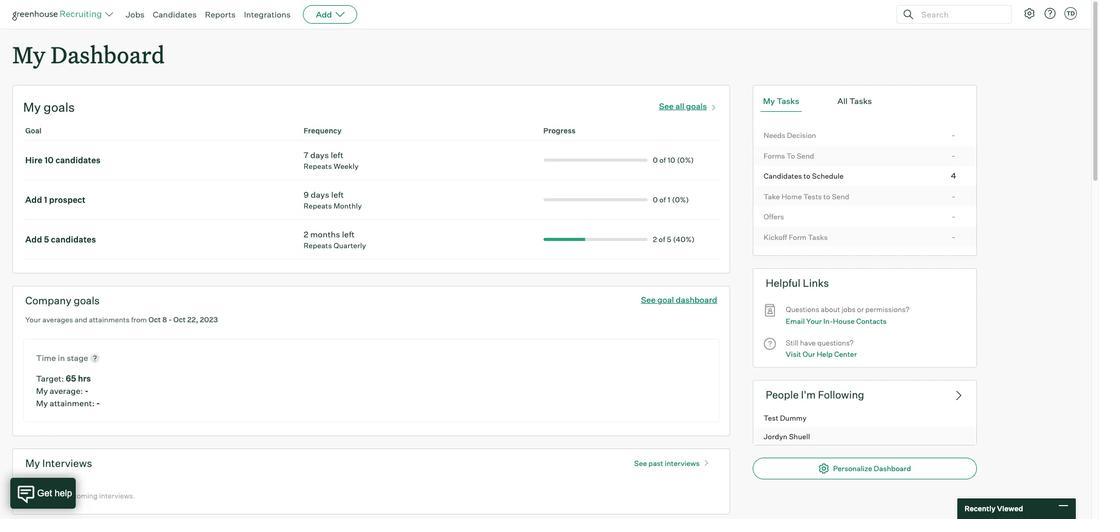 Task type: describe. For each thing, give the bounding box(es) containing it.
integrations
[[244, 9, 291, 20]]

my interviews
[[25, 457, 92, 470]]

people
[[766, 388, 799, 401]]

my for my goals
[[23, 100, 41, 115]]

see for my interviews
[[634, 459, 647, 468]]

interviews
[[42, 457, 92, 470]]

0 horizontal spatial 5
[[44, 235, 49, 245]]

questions about jobs or permissions? email your in-house contacts
[[786, 305, 910, 326]]

(0%) for 7 days left
[[677, 156, 694, 165]]

still
[[786, 339, 799, 347]]

4
[[951, 171, 957, 181]]

helpful links
[[766, 277, 829, 290]]

visit our help center link
[[786, 349, 857, 361]]

my tasks
[[763, 96, 800, 106]]

my for my dashboard
[[12, 39, 45, 70]]

jordyn shuell link
[[754, 427, 977, 445]]

0 for 7 days left
[[653, 156, 658, 165]]

you have no upcoming interviews.
[[23, 492, 135, 500]]

9
[[304, 190, 309, 200]]

average:
[[50, 386, 83, 396]]

permissions?
[[866, 305, 910, 314]]

test dummy
[[764, 414, 807, 423]]

65
[[66, 373, 76, 384]]

see all goals link
[[659, 99, 719, 111]]

add 5 candidates
[[25, 235, 96, 245]]

personalize dashboard
[[833, 464, 911, 473]]

candidates link
[[153, 9, 197, 20]]

left for 9 days left
[[331, 190, 344, 200]]

all
[[676, 101, 684, 111]]

see goal dashboard link
[[641, 295, 717, 305]]

all tasks button
[[835, 91, 875, 112]]

personalize
[[833, 464, 872, 473]]

jobs
[[842, 305, 856, 314]]

days for 9
[[311, 190, 329, 200]]

progress bar for 2 months left
[[481, 238, 648, 241]]

candidates for candidates
[[153, 9, 197, 20]]

test dummy link
[[754, 409, 977, 427]]

attainments
[[89, 316, 130, 324]]

i'm
[[801, 388, 816, 401]]

recently
[[965, 505, 996, 513]]

weekly
[[334, 162, 359, 171]]

email
[[786, 317, 805, 326]]

add button
[[303, 5, 357, 24]]

days for 7
[[310, 150, 329, 160]]

0 horizontal spatial to
[[804, 172, 811, 180]]

home
[[782, 192, 802, 201]]

reports
[[205, 9, 236, 20]]

you
[[23, 492, 36, 500]]

interviews.
[[99, 492, 135, 500]]

tasks for my tasks
[[777, 96, 800, 106]]

my dashboard
[[12, 39, 165, 70]]

all
[[838, 96, 848, 106]]

see past interviews
[[634, 459, 700, 468]]

progress
[[544, 126, 576, 135]]

8
[[162, 316, 167, 324]]

following
[[818, 388, 864, 401]]

from
[[131, 316, 147, 324]]

1 oct from the left
[[148, 316, 161, 324]]

repeats for 7
[[304, 162, 332, 171]]

decision
[[787, 131, 816, 140]]

2 for months
[[304, 229, 308, 240]]

people i'm following link
[[753, 380, 977, 409]]

progress bar for 9 days left
[[544, 199, 648, 202]]

interviews
[[665, 459, 700, 468]]

integrations link
[[244, 9, 291, 20]]

schedule
[[812, 172, 844, 180]]

jordyn shuell
[[764, 432, 810, 441]]

house
[[833, 317, 855, 326]]

target: 65 hrs my average: - my attainment: -
[[36, 373, 100, 409]]

and
[[75, 316, 87, 324]]

dashboard for my dashboard
[[51, 39, 165, 70]]

see goal dashboard
[[641, 295, 717, 305]]

2 months left repeats quarterly
[[304, 229, 366, 250]]

take home tests to send
[[764, 192, 850, 201]]

see for company goals
[[641, 295, 656, 305]]

about
[[821, 305, 840, 314]]

quarterly
[[334, 241, 366, 250]]

configure image
[[1024, 7, 1036, 20]]

averages
[[42, 316, 73, 324]]

recently viewed
[[965, 505, 1023, 513]]

take
[[764, 192, 780, 201]]

personalize dashboard link
[[753, 458, 977, 480]]

my for my tasks
[[763, 96, 775, 106]]

kickoff
[[764, 233, 787, 242]]

past
[[649, 459, 663, 468]]

1 horizontal spatial 5
[[667, 235, 672, 244]]

all tasks
[[838, 96, 872, 106]]

visit
[[786, 350, 801, 359]]

0 of 10 (0%)
[[653, 156, 694, 165]]

add for add 5 candidates
[[25, 235, 42, 245]]

add for add 1 prospect
[[25, 195, 42, 205]]

see for my goals
[[659, 101, 674, 111]]

your inside questions about jobs or permissions? email your in-house contacts
[[806, 317, 822, 326]]

prospect
[[49, 195, 86, 205]]

offers
[[764, 212, 784, 221]]



Task type: vqa. For each thing, say whether or not it's contained in the screenshot.
1st the Repeats from the bottom of the page
yes



Task type: locate. For each thing, give the bounding box(es) containing it.
0
[[653, 156, 658, 165], [653, 195, 658, 204]]

0 vertical spatial see
[[659, 101, 674, 111]]

0 horizontal spatial candidates
[[153, 9, 197, 20]]

months
[[310, 229, 340, 240]]

2 vertical spatial repeats
[[304, 241, 332, 250]]

progress bar for 7 days left
[[544, 159, 648, 162]]

5
[[44, 235, 49, 245], [667, 235, 672, 244]]

tasks
[[777, 96, 800, 106], [850, 96, 872, 106], [808, 233, 828, 242]]

tasks for all tasks
[[850, 96, 872, 106]]

2 vertical spatial see
[[634, 459, 647, 468]]

1 vertical spatial add
[[25, 195, 42, 205]]

of up 0 of 1 (0%)
[[660, 156, 666, 165]]

to right the tests
[[824, 192, 830, 201]]

of down 0 of 10 (0%) at the right top
[[660, 195, 666, 204]]

to
[[804, 172, 811, 180], [824, 192, 830, 201]]

repeats inside 7 days left repeats weekly
[[304, 162, 332, 171]]

left up quarterly
[[342, 229, 355, 240]]

td button
[[1063, 5, 1079, 22]]

questions?
[[818, 339, 854, 347]]

add for add
[[316, 9, 332, 20]]

1 vertical spatial have
[[37, 492, 53, 500]]

kickoff form tasks
[[764, 233, 828, 242]]

0 horizontal spatial oct
[[148, 316, 161, 324]]

2
[[304, 229, 308, 240], [653, 235, 657, 244]]

2 repeats from the top
[[304, 202, 332, 210]]

forms
[[764, 151, 785, 160]]

1 horizontal spatial send
[[832, 192, 850, 201]]

have up our
[[800, 339, 816, 347]]

0 vertical spatial candidates
[[153, 9, 197, 20]]

left up monthly
[[331, 190, 344, 200]]

hire
[[25, 155, 43, 166]]

1 vertical spatial days
[[311, 190, 329, 200]]

(0%) up (40%)
[[672, 195, 689, 204]]

0 vertical spatial send
[[797, 151, 814, 160]]

tab list containing my tasks
[[761, 91, 969, 112]]

add 1 prospect
[[25, 195, 86, 205]]

2023
[[200, 316, 218, 324]]

repeats inside 9 days left repeats monthly
[[304, 202, 332, 210]]

goal
[[658, 295, 674, 305]]

dashboard
[[51, 39, 165, 70], [874, 464, 911, 473]]

oct left 8
[[148, 316, 161, 324]]

left for 2 months left
[[342, 229, 355, 240]]

form
[[789, 233, 807, 242]]

1 vertical spatial repeats
[[304, 202, 332, 210]]

1 horizontal spatial 1
[[668, 195, 671, 204]]

left inside '2 months left repeats quarterly'
[[342, 229, 355, 240]]

1 down 0 of 10 (0%) at the right top
[[668, 195, 671, 204]]

attainment:
[[50, 398, 95, 409]]

1 vertical spatial progress bar
[[544, 199, 648, 202]]

time
[[36, 353, 56, 363]]

10 up 0 of 1 (0%)
[[668, 156, 676, 165]]

my for my interviews
[[25, 457, 40, 470]]

dashboard down jobs "link"
[[51, 39, 165, 70]]

progress bar
[[544, 159, 648, 162], [544, 199, 648, 202], [481, 238, 648, 241]]

tasks right form
[[808, 233, 828, 242]]

test
[[764, 414, 779, 423]]

0 down 0 of 10 (0%) at the right top
[[653, 195, 658, 204]]

add
[[316, 9, 332, 20], [25, 195, 42, 205], [25, 235, 42, 245]]

0 horizontal spatial tasks
[[777, 96, 800, 106]]

tasks up needs decision
[[777, 96, 800, 106]]

1 horizontal spatial have
[[800, 339, 816, 347]]

(0%) for 9 days left
[[672, 195, 689, 204]]

shuell
[[789, 432, 810, 441]]

my inside 'button'
[[763, 96, 775, 106]]

target:
[[36, 373, 64, 384]]

2 vertical spatial of
[[659, 235, 665, 244]]

1 vertical spatial candidates
[[51, 235, 96, 245]]

our
[[803, 350, 815, 359]]

(40%)
[[673, 235, 695, 244]]

1 repeats from the top
[[304, 162, 332, 171]]

days
[[310, 150, 329, 160], [311, 190, 329, 200]]

left inside 7 days left repeats weekly
[[331, 150, 344, 160]]

0 horizontal spatial send
[[797, 151, 814, 160]]

repeats for 2
[[304, 241, 332, 250]]

have left no
[[37, 492, 53, 500]]

needs
[[764, 131, 786, 140]]

viewed
[[997, 505, 1023, 513]]

1 horizontal spatial to
[[824, 192, 830, 201]]

0 for 9 days left
[[653, 195, 658, 204]]

tasks inside 'button'
[[777, 96, 800, 106]]

2 0 from the top
[[653, 195, 658, 204]]

contacts
[[857, 317, 887, 326]]

repeats down 7
[[304, 162, 332, 171]]

2 for of
[[653, 235, 657, 244]]

0 horizontal spatial have
[[37, 492, 53, 500]]

1 vertical spatial to
[[824, 192, 830, 201]]

2 vertical spatial progress bar
[[481, 238, 648, 241]]

5 down add 1 prospect in the left of the page
[[44, 235, 49, 245]]

1 vertical spatial dashboard
[[874, 464, 911, 473]]

td button
[[1065, 7, 1077, 20]]

1 horizontal spatial 2
[[653, 235, 657, 244]]

1 left prospect
[[44, 195, 47, 205]]

2 vertical spatial left
[[342, 229, 355, 240]]

tab list
[[761, 91, 969, 112]]

have for no
[[37, 492, 53, 500]]

tests
[[804, 192, 822, 201]]

jobs
[[126, 9, 145, 20]]

0 vertical spatial days
[[310, 150, 329, 160]]

1 vertical spatial send
[[832, 192, 850, 201]]

have
[[800, 339, 816, 347], [37, 492, 53, 500]]

2 vertical spatial add
[[25, 235, 42, 245]]

dashboard
[[676, 295, 717, 305]]

days inside 7 days left repeats weekly
[[310, 150, 329, 160]]

dashboard right personalize
[[874, 464, 911, 473]]

stage
[[67, 353, 88, 363]]

1 vertical spatial 0
[[653, 195, 658, 204]]

left
[[331, 150, 344, 160], [331, 190, 344, 200], [342, 229, 355, 240]]

0 vertical spatial have
[[800, 339, 816, 347]]

goals for my goals
[[44, 100, 75, 115]]

9 days left repeats monthly
[[304, 190, 362, 210]]

candidates to schedule
[[764, 172, 844, 180]]

needs decision
[[764, 131, 816, 140]]

candidates up prospect
[[56, 155, 101, 166]]

my tasks button
[[761, 91, 802, 112]]

1 horizontal spatial oct
[[173, 316, 186, 324]]

candidates right jobs "link"
[[153, 9, 197, 20]]

see left all
[[659, 101, 674, 111]]

candidates
[[56, 155, 101, 166], [51, 235, 96, 245]]

hrs
[[78, 373, 91, 384]]

greenhouse recruiting image
[[12, 8, 105, 21]]

(0%)
[[677, 156, 694, 165], [672, 195, 689, 204]]

your down company
[[25, 316, 41, 324]]

repeats inside '2 months left repeats quarterly'
[[304, 241, 332, 250]]

1 vertical spatial of
[[660, 195, 666, 204]]

candidates for add 5 candidates
[[51, 235, 96, 245]]

monthly
[[334, 202, 362, 210]]

links
[[803, 277, 829, 290]]

repeats down 9
[[304, 202, 332, 210]]

to up take home tests to send
[[804, 172, 811, 180]]

days inside 9 days left repeats monthly
[[311, 190, 329, 200]]

0 horizontal spatial dashboard
[[51, 39, 165, 70]]

tasks inside button
[[850, 96, 872, 106]]

of for 7 days left
[[660, 156, 666, 165]]

td
[[1067, 10, 1075, 17]]

repeats for 9
[[304, 202, 332, 210]]

no
[[54, 492, 63, 500]]

my goals
[[23, 100, 75, 115]]

email your in-house contacts link
[[786, 316, 887, 327]]

see all goals
[[659, 101, 707, 111]]

your averages and attainments from oct 8 - oct 22, 2023
[[25, 316, 218, 324]]

0 vertical spatial of
[[660, 156, 666, 165]]

of for 2 months left
[[659, 235, 665, 244]]

0 of 1 (0%)
[[653, 195, 689, 204]]

22,
[[187, 316, 198, 324]]

have inside still have questions? visit our help center
[[800, 339, 816, 347]]

2 horizontal spatial tasks
[[850, 96, 872, 106]]

days right 7
[[310, 150, 329, 160]]

0 vertical spatial candidates
[[56, 155, 101, 166]]

to
[[787, 151, 795, 160]]

time in
[[36, 353, 67, 363]]

0 vertical spatial left
[[331, 150, 344, 160]]

hire 10 candidates
[[25, 155, 101, 166]]

10 right hire
[[44, 155, 54, 166]]

1 vertical spatial left
[[331, 190, 344, 200]]

0 vertical spatial repeats
[[304, 162, 332, 171]]

send right to
[[797, 151, 814, 160]]

0 vertical spatial (0%)
[[677, 156, 694, 165]]

candidates for candidates to schedule
[[764, 172, 802, 180]]

of left (40%)
[[659, 235, 665, 244]]

2 inside '2 months left repeats quarterly'
[[304, 229, 308, 240]]

2 oct from the left
[[173, 316, 186, 324]]

candidates down forms to send
[[764, 172, 802, 180]]

0 horizontal spatial 2
[[304, 229, 308, 240]]

0 up 0 of 1 (0%)
[[653, 156, 658, 165]]

0 horizontal spatial 10
[[44, 155, 54, 166]]

of
[[660, 156, 666, 165], [660, 195, 666, 204], [659, 235, 665, 244]]

1 0 from the top
[[653, 156, 658, 165]]

1
[[44, 195, 47, 205], [668, 195, 671, 204]]

Search text field
[[919, 7, 1002, 22]]

see left the goal
[[641, 295, 656, 305]]

company
[[25, 294, 71, 307]]

see past interviews link
[[629, 454, 717, 468]]

days right 9
[[311, 190, 329, 200]]

oct left '22,'
[[173, 316, 186, 324]]

help
[[817, 350, 833, 359]]

of for 9 days left
[[660, 195, 666, 204]]

your left in-
[[806, 317, 822, 326]]

2 of 5 (40%)
[[653, 235, 695, 244]]

(0%) up 0 of 1 (0%)
[[677, 156, 694, 165]]

1 horizontal spatial dashboard
[[874, 464, 911, 473]]

send down schedule
[[832, 192, 850, 201]]

people i'm following
[[766, 388, 864, 401]]

candidates
[[153, 9, 197, 20], [764, 172, 802, 180]]

in-
[[824, 317, 833, 326]]

left for 7 days left
[[331, 150, 344, 160]]

reports link
[[205, 9, 236, 20]]

1 vertical spatial candidates
[[764, 172, 802, 180]]

candidates down prospect
[[51, 235, 96, 245]]

1 horizontal spatial candidates
[[764, 172, 802, 180]]

0 vertical spatial progress bar
[[544, 159, 648, 162]]

jordyn
[[764, 432, 788, 441]]

5 left (40%)
[[667, 235, 672, 244]]

2 left (40%)
[[653, 235, 657, 244]]

1 horizontal spatial 10
[[668, 156, 676, 165]]

0 vertical spatial dashboard
[[51, 39, 165, 70]]

1 vertical spatial see
[[641, 295, 656, 305]]

left inside 9 days left repeats monthly
[[331, 190, 344, 200]]

0 vertical spatial add
[[316, 9, 332, 20]]

questions
[[786, 305, 819, 314]]

0 vertical spatial 0
[[653, 156, 658, 165]]

0 horizontal spatial your
[[25, 316, 41, 324]]

1 horizontal spatial your
[[806, 317, 822, 326]]

add inside 'popup button'
[[316, 9, 332, 20]]

center
[[834, 350, 857, 359]]

or
[[857, 305, 864, 314]]

have for questions?
[[800, 339, 816, 347]]

goal
[[25, 126, 42, 135]]

dashboard for personalize dashboard
[[874, 464, 911, 473]]

3 repeats from the top
[[304, 241, 332, 250]]

0 vertical spatial to
[[804, 172, 811, 180]]

-
[[952, 130, 956, 140], [952, 150, 956, 161], [952, 191, 956, 201], [952, 211, 956, 222], [952, 232, 956, 242], [169, 316, 172, 324], [85, 386, 89, 396], [96, 398, 100, 409]]

left up weekly
[[331, 150, 344, 160]]

goals for company goals
[[74, 294, 100, 307]]

see left past
[[634, 459, 647, 468]]

1 horizontal spatial tasks
[[808, 233, 828, 242]]

candidates for hire 10 candidates
[[56, 155, 101, 166]]

tasks right all
[[850, 96, 872, 106]]

1 vertical spatial (0%)
[[672, 195, 689, 204]]

repeats down "months"
[[304, 241, 332, 250]]

0 horizontal spatial 1
[[44, 195, 47, 205]]

2 left "months"
[[304, 229, 308, 240]]

upcoming
[[64, 492, 98, 500]]



